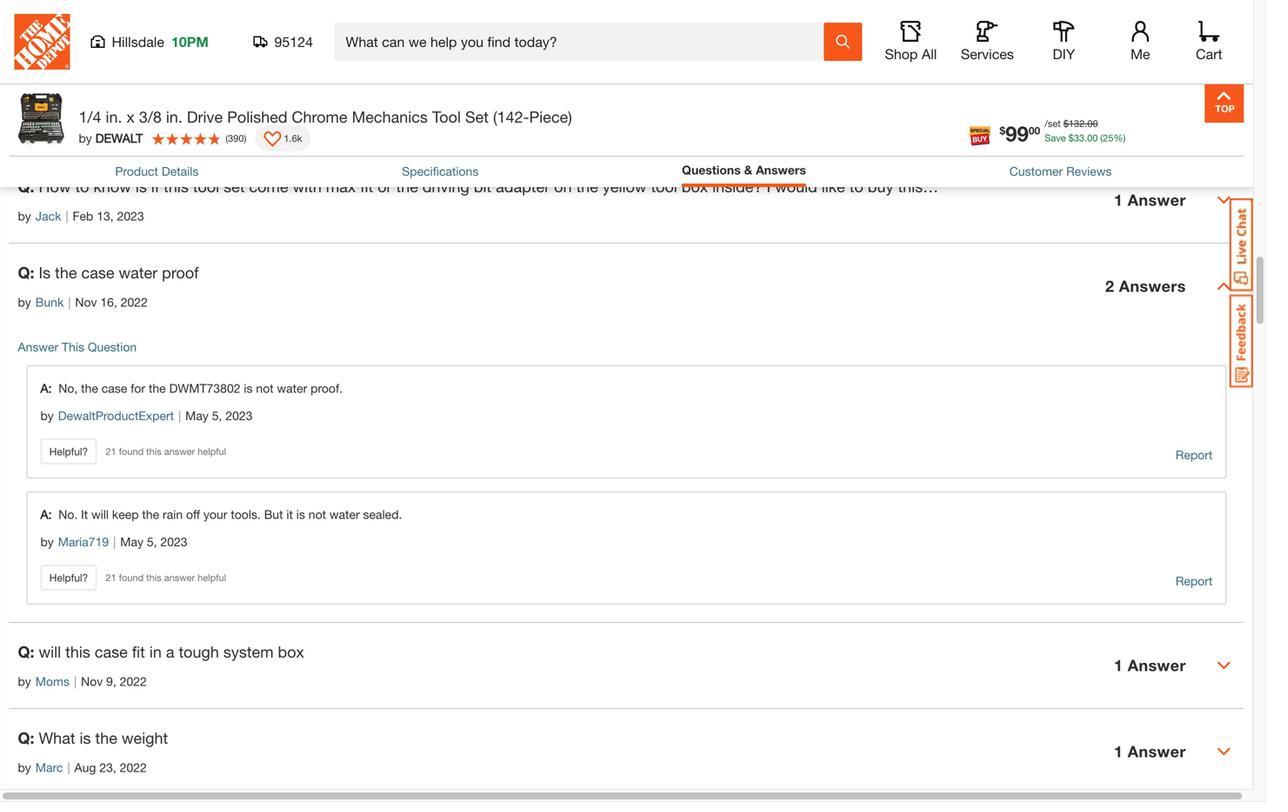 Task type: locate. For each thing, give the bounding box(es) containing it.
answers right "2"
[[1120, 277, 1187, 295]]

water
[[119, 263, 158, 282], [277, 381, 307, 395], [330, 507, 360, 522]]

0 horizontal spatial bit
[[474, 177, 492, 196]]

dewaltproductexpert button
[[58, 406, 174, 425]]

diy button
[[1037, 21, 1092, 63]]

1 vertical spatial question
[[88, 340, 137, 354]]

adapter left on
[[496, 177, 550, 196]]

1 horizontal spatial with
[[1027, 177, 1056, 196]]

1 horizontal spatial a
[[1093, 56, 1102, 74]]

0 horizontal spatial adapter
[[496, 177, 550, 196]]

will
[[91, 507, 109, 522], [39, 643, 61, 661]]

0 vertical spatial 1 answer
[[1115, 191, 1187, 209]]

is left if
[[136, 177, 147, 196]]

water left proof.
[[277, 381, 307, 395]]

2 a: from the top
[[40, 507, 52, 522]]

0 horizontal spatial with
[[293, 177, 322, 196]]

5,
[[212, 409, 222, 423], [147, 535, 157, 549]]

1 vertical spatial 2022
[[120, 674, 147, 689]]

2 answer from the top
[[164, 572, 195, 583]]

not right the dwmt73802 at the top
[[256, 381, 274, 395]]

found down the "by maria719 | may 5, 2023"
[[119, 572, 144, 583]]

question right ask at the right of page
[[1106, 56, 1174, 74]]

1 vertical spatial may
[[120, 535, 144, 549]]

nov for this
[[81, 674, 103, 689]]

1 horizontal spatial will
[[91, 507, 109, 522]]

by
[[79, 131, 92, 145], [18, 209, 31, 223], [18, 295, 31, 309], [40, 409, 54, 423], [40, 535, 54, 549], [18, 674, 31, 689], [18, 760, 31, 775]]

1 vertical spatial report
[[1176, 574, 1213, 588]]

1 vertical spatial 1
[[1115, 656, 1124, 675]]

2 vertical spatial 2023
[[160, 535, 188, 549]]

0 vertical spatial 2022
[[121, 295, 148, 309]]

1 vertical spatial a
[[166, 643, 174, 661]]

0 horizontal spatial to
[[75, 177, 89, 196]]

2 helpful from the top
[[198, 572, 226, 583]]

3 1 from the top
[[1115, 742, 1124, 761]]

1 horizontal spatial driving
[[1060, 177, 1107, 196]]

a inside button
[[1093, 56, 1102, 74]]

0 vertical spatial 2023
[[117, 209, 144, 223]]

1 vertical spatial questions
[[682, 163, 741, 177]]

marc button
[[36, 759, 63, 777]]

2022
[[121, 295, 148, 309], [120, 674, 147, 689], [120, 760, 147, 775]]

helpful? button down "maria719" button
[[40, 565, 97, 591]]

(
[[1101, 132, 1104, 144], [226, 132, 228, 144]]

caret image right set.
[[1218, 193, 1232, 207]]

tool right 'buy'
[[928, 177, 954, 196]]

helpful? down 'dewaltproductexpert' button
[[49, 446, 88, 458]]

1 horizontal spatial (
[[1101, 132, 1104, 144]]

may down "keep"
[[120, 535, 144, 549]]

00 inside $ 99 00
[[1029, 124, 1041, 137]]

found down 'dewaltproductexpert' button
[[119, 446, 144, 457]]

it
[[287, 507, 293, 522]]

the right or
[[396, 177, 418, 196]]

16,
[[100, 295, 117, 309]]

0 horizontal spatial 5,
[[147, 535, 157, 549]]

set left the came
[[958, 177, 980, 196]]

maria719
[[58, 535, 109, 549]]

weight
[[122, 729, 168, 747]]

1 vertical spatial helpful? button
[[40, 565, 97, 591]]

1 horizontal spatial question
[[1106, 56, 1174, 74]]

2 report button from the top
[[1176, 572, 1213, 591]]

sealed.
[[363, 507, 402, 522]]

0 vertical spatial 5,
[[212, 409, 222, 423]]

00 left /set
[[1029, 124, 1041, 137]]

1 vertical spatial caret image
[[1218, 745, 1232, 759]]

1 horizontal spatial set
[[958, 177, 980, 196]]

0 vertical spatial not
[[256, 381, 274, 395]]

21 down the "by maria719 | may 5, 2023"
[[106, 572, 116, 583]]

25
[[1104, 132, 1114, 144]]

21 for dewaltproductexpert
[[106, 446, 116, 457]]

piece)
[[530, 107, 572, 126]]

a: left no,
[[40, 381, 52, 395]]

a:
[[40, 381, 52, 395], [40, 507, 52, 522]]

bit
[[474, 177, 492, 196], [1112, 177, 1129, 196]]

00
[[1088, 118, 1099, 129], [1029, 124, 1041, 137], [1088, 132, 1098, 144]]

2 caret image from the top
[[1218, 745, 1232, 759]]

2 tool from the left
[[651, 177, 678, 196]]

1 1 answer from the top
[[1115, 191, 1187, 209]]

specifications
[[402, 164, 479, 178]]

a
[[1093, 56, 1102, 74], [166, 643, 174, 661]]

1 21 from the top
[[106, 446, 116, 457]]

by left bunk
[[18, 295, 31, 309]]

0 horizontal spatial questions
[[61, 60, 132, 79]]

Search Questions & Answers text field
[[273, 48, 857, 83]]

1 set from the left
[[224, 177, 245, 196]]

cart link
[[1191, 21, 1229, 63]]

1 horizontal spatial bit
[[1112, 177, 1129, 196]]

28
[[18, 45, 53, 82], [104, 123, 118, 137]]

2 1 from the top
[[1115, 656, 1124, 675]]

no,
[[59, 381, 78, 395]]

box left inside?
[[682, 177, 708, 196]]

but
[[264, 507, 283, 522]]

2 vertical spatial water
[[330, 507, 360, 522]]

0 vertical spatial report button
[[1176, 446, 1213, 465]]

1 answer for come
[[1115, 191, 1187, 209]]

q: left "what"
[[18, 729, 34, 747]]

2 vertical spatial 1 answer
[[1115, 742, 1187, 761]]

2023 down the dwmt73802 at the top
[[226, 409, 253, 423]]

2023 right 13,
[[117, 209, 144, 223]]

2 helpful? from the top
[[49, 572, 88, 584]]

1 vertical spatial nov
[[81, 674, 103, 689]]

| down "keep"
[[113, 535, 116, 549]]

maria719 button
[[58, 533, 109, 552]]

helpful? down "maria719" button
[[49, 572, 88, 584]]

1 vertical spatial answer
[[164, 572, 195, 583]]

2 found from the top
[[119, 572, 144, 583]]

4 q: from the top
[[18, 729, 34, 747]]

0 vertical spatial answers
[[756, 163, 807, 177]]

1 horizontal spatial 2023
[[160, 535, 188, 549]]

is right it
[[297, 507, 305, 522]]

helpful for by maria719 | may 5, 2023
[[198, 572, 226, 583]]

0 horizontal spatial will
[[39, 643, 61, 661]]

tool
[[193, 177, 219, 196], [651, 177, 678, 196], [928, 177, 954, 196]]

0 vertical spatial may
[[185, 409, 209, 423]]

will up the moms
[[39, 643, 61, 661]]

q: for q: will this case fit in a tough system box
[[18, 643, 34, 661]]

helpful
[[198, 446, 226, 457], [198, 572, 226, 583]]

2 to from the left
[[850, 177, 864, 196]]

2022 for weight
[[120, 760, 147, 775]]

3 tool from the left
[[928, 177, 954, 196]]

report
[[1176, 448, 1213, 462], [1176, 574, 1213, 588]]

0 vertical spatial caret image
[[1218, 659, 1232, 673]]

2 ( from the left
[[226, 132, 228, 144]]

5, down the dwmt73802 at the top
[[212, 409, 222, 423]]

by left dewaltproductexpert
[[40, 409, 54, 423]]

1 vertical spatial not
[[309, 507, 326, 522]]

| for is
[[68, 295, 71, 309]]

0 vertical spatial nov
[[75, 295, 97, 309]]

tool right yellow at the top of page
[[651, 177, 678, 196]]

0 vertical spatial a
[[1093, 56, 1102, 74]]

question for ask a question
[[1106, 56, 1174, 74]]

answer for rain
[[164, 572, 195, 583]]

q: left how
[[18, 177, 34, 196]]

| down the a: no, the case for the dwmt73802 is not water proof.
[[178, 409, 181, 423]]

answer
[[1128, 191, 1187, 209], [18, 340, 58, 354], [1128, 656, 1187, 675], [1128, 742, 1187, 761]]

28 up product image
[[18, 45, 53, 82]]

feb
[[73, 209, 93, 223]]

answer down by dewaltproductexpert | may 5, 2023
[[164, 446, 195, 457]]

adapter left set.
[[1134, 177, 1188, 196]]

2 in. from the left
[[166, 107, 183, 126]]

1 vertical spatial 21 found this answer helpful
[[106, 572, 226, 583]]

2022 right 23,
[[120, 760, 147, 775]]

report button
[[1176, 446, 1213, 465], [1176, 572, 1213, 591]]

9,
[[106, 674, 116, 689]]

questions & answers button
[[682, 161, 807, 183], [682, 161, 807, 179]]

helpful?
[[49, 446, 88, 458], [49, 572, 88, 584]]

1 horizontal spatial to
[[850, 177, 864, 196]]

with left max at the left top of the page
[[293, 177, 322, 196]]

with right the came
[[1027, 177, 1056, 196]]

proof.
[[311, 381, 343, 395]]

2023 for this
[[117, 209, 144, 223]]

2 horizontal spatial 2023
[[226, 409, 253, 423]]

the right on
[[576, 177, 599, 196]]

21 found this answer helpful for dewaltproductexpert
[[106, 446, 226, 457]]

a right ask at the right of page
[[1093, 56, 1102, 74]]

2022 for water
[[121, 295, 148, 309]]

0 horizontal spatial question
[[88, 340, 137, 354]]

cart
[[1197, 46, 1223, 62]]

0 vertical spatial 21 found this answer helpful
[[106, 446, 226, 457]]

0 vertical spatial .
[[1085, 118, 1088, 129]]

5, right 'maria719'
[[147, 535, 157, 549]]

( left ) at the left top
[[226, 132, 228, 144]]

box
[[682, 177, 708, 196], [278, 643, 304, 661]]

helpful up your
[[198, 446, 226, 457]]

to
[[75, 177, 89, 196], [850, 177, 864, 196]]

1 horizontal spatial water
[[277, 381, 307, 395]]

28 right of on the left
[[104, 123, 118, 137]]

answers inside questions element
[[1120, 277, 1187, 295]]

bit down 'set' on the left top
[[474, 177, 492, 196]]

21 found this answer helpful down the "by maria719 | may 5, 2023"
[[106, 572, 226, 583]]

helpful? button down 'dewaltproductexpert' button
[[40, 439, 97, 465]]

1 a: from the top
[[40, 381, 52, 395]]

will right it at the left bottom of page
[[91, 507, 109, 522]]

q: for q: is the case water proof
[[18, 263, 34, 282]]

0 vertical spatial 28
[[18, 45, 53, 82]]

2 with from the left
[[1027, 177, 1056, 196]]

question inside questions element
[[88, 340, 137, 354]]

tool right if
[[193, 177, 219, 196]]

2 answers
[[1106, 277, 1187, 295]]

driving
[[423, 177, 470, 196], [1060, 177, 1107, 196]]

1 answer from the top
[[164, 446, 195, 457]]

21 found this answer helpful for maria719
[[106, 572, 226, 583]]

2 driving from the left
[[1060, 177, 1107, 196]]

driving down 33
[[1060, 177, 1107, 196]]

this down the "by maria719 | may 5, 2023"
[[146, 572, 162, 583]]

1 vertical spatial helpful?
[[49, 572, 88, 584]]

1 vertical spatial a:
[[40, 507, 52, 522]]

0 vertical spatial helpful? button
[[40, 439, 97, 465]]

ask a question button
[[998, 48, 1236, 83]]

of
[[90, 123, 101, 137]]

1 vertical spatial .
[[1085, 132, 1088, 144]]

i
[[767, 177, 771, 196]]

1 21 found this answer helpful from the top
[[106, 446, 226, 457]]

report for no, the case for the dwmt73802 is not water proof.
[[1176, 448, 1213, 462]]

1 horizontal spatial fit
[[360, 177, 373, 196]]

product
[[115, 164, 158, 178]]

0 vertical spatial helpful
[[198, 446, 226, 457]]

2 vertical spatial 1
[[1115, 742, 1124, 761]]

1 report button from the top
[[1176, 446, 1213, 465]]

2 21 from the top
[[106, 572, 116, 583]]

0 horizontal spatial 2023
[[117, 209, 144, 223]]

for
[[131, 381, 145, 395]]

1 horizontal spatial adapter
[[1134, 177, 1188, 196]]

2 vertical spatial 2022
[[120, 760, 147, 775]]

answers up i in the top of the page
[[756, 163, 807, 177]]

2 report from the top
[[1176, 574, 1213, 588]]

2 21 found this answer helpful from the top
[[106, 572, 226, 583]]

helpful down your
[[198, 572, 226, 583]]

tools.
[[231, 507, 261, 522]]

21 found this answer helpful down by dewaltproductexpert | may 5, 2023
[[106, 446, 226, 457]]

2 1 answer from the top
[[1115, 656, 1187, 675]]

1 vertical spatial found
[[119, 572, 144, 583]]

water left sealed.
[[330, 507, 360, 522]]

0 vertical spatial 1
[[1115, 191, 1124, 209]]

by for no,
[[40, 409, 54, 423]]

rain
[[163, 507, 183, 522]]

1 . from the top
[[1085, 118, 1088, 129]]

is
[[136, 177, 147, 196], [244, 381, 253, 395], [297, 507, 305, 522], [80, 729, 91, 747]]

a: left no.
[[40, 507, 52, 522]]

1 vertical spatial 1 answer
[[1115, 656, 1187, 675]]

caret image
[[1218, 193, 1232, 207], [1218, 279, 1232, 293]]

this right if
[[164, 177, 189, 196]]

case left for
[[102, 381, 127, 395]]

it
[[81, 507, 88, 522]]

1 helpful from the top
[[198, 446, 226, 457]]

may
[[185, 409, 209, 423], [120, 535, 144, 549]]

1 vertical spatial report button
[[1176, 572, 1213, 591]]

2023 for rain
[[160, 535, 188, 549]]

system
[[223, 643, 274, 661]]

case for for
[[102, 381, 127, 395]]

. down the 132 on the right top of the page
[[1085, 132, 1088, 144]]

0 vertical spatial helpful?
[[49, 446, 88, 458]]

0 vertical spatial a:
[[40, 381, 52, 395]]

1 1 from the top
[[1115, 191, 1124, 209]]

driving right or
[[423, 177, 470, 196]]

not right it
[[309, 507, 326, 522]]

21 down 'dewaltproductexpert' button
[[106, 446, 116, 457]]

1 helpful? button from the top
[[40, 439, 97, 465]]

2 bit from the left
[[1112, 177, 1129, 196]]

by left jack
[[18, 209, 31, 223]]

answer down rain
[[164, 572, 195, 583]]

1 adapter from the left
[[496, 177, 550, 196]]

1 helpful? from the top
[[49, 446, 88, 458]]

0 horizontal spatial may
[[120, 535, 144, 549]]

on
[[554, 177, 572, 196]]

moms
[[36, 674, 70, 689]]

0 horizontal spatial in.
[[106, 107, 122, 126]]

$ left /set
[[1000, 124, 1006, 137]]

1 horizontal spatial answers
[[1120, 277, 1187, 295]]

| left feb
[[66, 209, 68, 223]]

a right in
[[166, 643, 174, 661]]

questions & answers
[[682, 163, 807, 177]]

2023 down rain
[[160, 535, 188, 549]]

customer
[[1010, 164, 1064, 178]]

helpful for by dewaltproductexpert | may 5, 2023
[[198, 446, 226, 457]]

case for fit
[[95, 643, 128, 661]]

| right bunk
[[68, 295, 71, 309]]

shop all button
[[884, 21, 939, 63]]

by left the moms
[[18, 674, 31, 689]]

inside?
[[713, 177, 763, 196]]

adapter
[[496, 177, 550, 196], [1134, 177, 1188, 196]]

1 horizontal spatial tool
[[651, 177, 678, 196]]

1 in. from the left
[[106, 107, 122, 126]]

5, for dwmt73802
[[212, 409, 222, 423]]

.
[[1085, 118, 1088, 129], [1085, 132, 1088, 144]]

0 vertical spatial found
[[119, 446, 144, 457]]

question inside ask a question button
[[1106, 56, 1174, 74]]

0 vertical spatial caret image
[[1218, 193, 1232, 207]]

this
[[164, 177, 189, 196], [898, 177, 923, 196], [146, 446, 162, 457], [146, 572, 162, 583], [65, 643, 90, 661]]

0 horizontal spatial water
[[119, 263, 158, 282]]

1 horizontal spatial may
[[185, 409, 209, 423]]

report button for a: no.    it will keep the rain off your tools. but it is not water sealed.
[[1176, 572, 1213, 591]]

0 horizontal spatial tool
[[193, 177, 219, 196]]

0 horizontal spatial driving
[[423, 177, 470, 196]]

0 vertical spatial answer
[[164, 446, 195, 457]]

2022 right 9,
[[120, 674, 147, 689]]

2 q: from the top
[[18, 263, 34, 282]]

product image image
[[13, 92, 70, 149]]

q: up by moms | nov 9, 2022
[[18, 643, 34, 661]]

00 right the 132 on the right top of the page
[[1088, 118, 1099, 129]]

1 vertical spatial 28
[[104, 123, 118, 137]]

1 vertical spatial caret image
[[1218, 279, 1232, 293]]

1 found from the top
[[119, 446, 144, 457]]

by left marc
[[18, 760, 31, 775]]

0 vertical spatial water
[[119, 263, 158, 282]]

box right system
[[278, 643, 304, 661]]

product details button
[[115, 162, 199, 180], [115, 162, 199, 180]]

caret image up feedback link image
[[1218, 279, 1232, 293]]

2 caret image from the top
[[1218, 279, 1232, 293]]

to right like
[[850, 177, 864, 196]]

0 vertical spatial case
[[81, 263, 114, 282]]

1 caret image from the top
[[1218, 659, 1232, 673]]

fit
[[360, 177, 373, 196], [132, 643, 145, 661]]

by moms | nov 9, 2022
[[18, 674, 147, 689]]

3 q: from the top
[[18, 643, 34, 661]]

1 report from the top
[[1176, 448, 1213, 462]]

1 horizontal spatial in.
[[166, 107, 183, 126]]

1 horizontal spatial not
[[309, 507, 326, 522]]

0 vertical spatial questions
[[61, 60, 132, 79]]

me button
[[1113, 21, 1169, 63]]

questions up 1/4
[[61, 60, 132, 79]]

21 for maria719
[[106, 572, 116, 583]]

no.
[[59, 507, 78, 522]]

question right this
[[88, 340, 137, 354]]

helpful? for dewaltproductexpert
[[49, 446, 88, 458]]

0 horizontal spatial answers
[[756, 163, 807, 177]]

helpful? button for maria719
[[40, 565, 97, 591]]

1 ( from the left
[[1101, 132, 1104, 144]]

0 horizontal spatial (
[[226, 132, 228, 144]]

2022 right 16, at the top left
[[121, 295, 148, 309]]

a: for a: no.    it will keep the rain off your tools. but it is not water sealed.
[[40, 507, 52, 522]]

bit down %)
[[1112, 177, 1129, 196]]

this up by moms | nov 9, 2022
[[65, 643, 90, 661]]

in. left x
[[106, 107, 122, 126]]

2 helpful? button from the top
[[40, 565, 97, 591]]

1 caret image from the top
[[1218, 193, 1232, 207]]

( left %)
[[1101, 132, 1104, 144]]

case up 16, at the top left
[[81, 263, 114, 282]]

1 vertical spatial answers
[[1120, 277, 1187, 295]]

nov left 16, at the top left
[[75, 295, 97, 309]]

come
[[249, 177, 288, 196]]

| left aug at the bottom of page
[[67, 760, 70, 775]]

in. right 3/8
[[166, 107, 183, 126]]

1 q: from the top
[[18, 177, 34, 196]]

1 for come
[[1115, 191, 1124, 209]]

answer
[[164, 446, 195, 457], [164, 572, 195, 583]]

1 vertical spatial helpful
[[198, 572, 226, 583]]

)
[[244, 132, 247, 144]]

caret image
[[1218, 659, 1232, 673], [1218, 745, 1232, 759]]

0 horizontal spatial a
[[166, 643, 174, 661]]

case up 9,
[[95, 643, 128, 661]]

0 horizontal spatial fit
[[132, 643, 145, 661]]

questions
[[61, 60, 132, 79], [682, 163, 741, 177]]

1 vertical spatial case
[[102, 381, 127, 395]]

aug
[[74, 760, 96, 775]]

0 horizontal spatial box
[[278, 643, 304, 661]]

1 tool from the left
[[193, 177, 219, 196]]



Task type: vqa. For each thing, say whether or not it's contained in the screenshot.
Delivering
no



Task type: describe. For each thing, give the bounding box(es) containing it.
customer reviews
[[1010, 164, 1112, 178]]

reviews
[[1067, 164, 1112, 178]]

off
[[186, 507, 200, 522]]

33
[[1075, 132, 1085, 144]]

the home depot logo image
[[14, 14, 70, 70]]

keep
[[112, 507, 139, 522]]

by dewaltproductexpert | may 5, 2023
[[40, 409, 253, 423]]

23,
[[99, 760, 116, 775]]

2 adapter from the left
[[1134, 177, 1188, 196]]

services button
[[960, 21, 1016, 63]]

caret image for what is the weight
[[1218, 745, 1232, 759]]

2 set from the left
[[958, 177, 980, 196]]

caret image for 1 answer
[[1218, 193, 1232, 207]]

by for is
[[18, 295, 31, 309]]

answer for will this case fit in a tough system box
[[1128, 656, 1187, 675]]

thanks
[[1222, 177, 1267, 196]]

1/4 in. x 3/8 in. drive polished chrome mechanics tool set (142-piece)
[[79, 107, 572, 126]]

95124
[[275, 33, 313, 50]]

showing - 4 of 28
[[18, 123, 118, 137]]

by down 1/4
[[79, 131, 92, 145]]

hillsdale 10pm
[[112, 33, 209, 50]]

4
[[80, 123, 87, 137]]

if
[[151, 177, 159, 196]]

2
[[1106, 277, 1115, 295]]

details
[[162, 164, 199, 178]]

helpful? button for dewaltproductexpert
[[40, 439, 97, 465]]

132
[[1069, 118, 1085, 129]]

&
[[745, 163, 753, 177]]

is
[[39, 263, 51, 282]]

by for what
[[18, 760, 31, 775]]

1 driving from the left
[[423, 177, 470, 196]]

( inside /set $ 132 . 00 save $ 33 . 00 ( 25 %)
[[1101, 132, 1104, 144]]

questions inside 28 questions
[[61, 60, 132, 79]]

2 horizontal spatial water
[[330, 507, 360, 522]]

1 answer for box
[[1115, 656, 1187, 675]]

hillsdale
[[112, 33, 164, 50]]

1 vertical spatial water
[[277, 381, 307, 395]]

question for answer this question
[[88, 340, 137, 354]]

display image
[[264, 131, 281, 149]]

feedback link image
[[1230, 294, 1254, 388]]

helpful? for maria719
[[49, 572, 88, 584]]

1 vertical spatial fit
[[132, 643, 145, 661]]

by jack | feb 13, 2023
[[18, 209, 144, 223]]

proof
[[162, 263, 199, 282]]

yellow
[[603, 177, 647, 196]]

live chat image
[[1230, 198, 1254, 291]]

how
[[39, 177, 71, 196]]

the right no,
[[81, 381, 98, 395]]

case for water
[[81, 263, 114, 282]]

by for how
[[18, 209, 31, 223]]

buy
[[868, 177, 894, 196]]

a inside questions element
[[166, 643, 174, 661]]

1 horizontal spatial 28
[[104, 123, 118, 137]]

caret image for will this case fit in a tough system box
[[1218, 659, 1232, 673]]

390
[[228, 132, 244, 144]]

a: no, the case for the dwmt73802 is not water proof.
[[40, 381, 343, 395]]

1 horizontal spatial questions
[[682, 163, 741, 177]]

product details
[[115, 164, 199, 178]]

1 horizontal spatial box
[[682, 177, 708, 196]]

is right the dwmt73802 at the top
[[244, 381, 253, 395]]

tool
[[432, 107, 461, 126]]

top button
[[1205, 84, 1245, 123]]

found for maria719
[[119, 572, 144, 583]]

jack button
[[36, 207, 61, 225]]

all
[[922, 46, 937, 62]]

is right "what"
[[80, 729, 91, 747]]

q: what is the weight
[[18, 729, 168, 747]]

max
[[326, 177, 356, 196]]

1 with from the left
[[293, 177, 322, 196]]

polished
[[227, 107, 288, 126]]

chrome
[[292, 107, 348, 126]]

by bunk | nov 16, 2022
[[18, 295, 148, 309]]

bunk button
[[36, 293, 64, 312]]

report button for a: no, the case for the dwmt73802 is not water proof.
[[1176, 446, 1213, 465]]

28 questions
[[18, 45, 132, 82]]

| for no,
[[178, 409, 181, 423]]

$ down the 132 on the right top of the page
[[1069, 132, 1075, 144]]

dwmt73802
[[169, 381, 241, 395]]

by for no.
[[40, 535, 54, 549]]

drive
[[187, 107, 223, 126]]

a: no.    it will keep the rain off your tools. but it is not water sealed.
[[40, 507, 402, 522]]

0 vertical spatial fit
[[360, 177, 373, 196]]

| for how
[[66, 209, 68, 223]]

10pm
[[171, 33, 209, 50]]

1 to from the left
[[75, 177, 89, 196]]

1 vertical spatial will
[[39, 643, 61, 661]]

or
[[378, 177, 392, 196]]

1 for box
[[1115, 656, 1124, 675]]

0 horizontal spatial not
[[256, 381, 274, 395]]

by marc | aug 23, 2022
[[18, 760, 147, 775]]

1 bit from the left
[[474, 177, 492, 196]]

answer for dwmt73802
[[164, 446, 195, 457]]

$ right /set
[[1064, 118, 1069, 129]]

13,
[[97, 209, 114, 223]]

set
[[465, 107, 489, 126]]

may for dewaltproductexpert
[[185, 409, 209, 423]]

2 . from the top
[[1085, 132, 1088, 144]]

save
[[1045, 132, 1067, 144]]

the right for
[[149, 381, 166, 395]]

the left rain
[[142, 507, 159, 522]]

ask a question
[[1061, 56, 1174, 74]]

caret image for 2 answers
[[1218, 279, 1232, 293]]

what
[[39, 729, 75, 747]]

answer for how to know is if this tool set come with max fit or the driving bit adapter on the yellow tool box inside? i would like to buy this tool set came with driving bit adapter set. thanks
[[1128, 191, 1187, 209]]

found for dewaltproductexpert
[[119, 446, 144, 457]]

dewaltproductexpert
[[58, 409, 174, 423]]

shop
[[885, 46, 918, 62]]

| for what
[[67, 760, 70, 775]]

nov for the
[[75, 295, 97, 309]]

2023 for dwmt73802
[[226, 409, 253, 423]]

by maria719 | may 5, 2023
[[40, 535, 188, 549]]

| for will
[[74, 674, 77, 689]]

| for no.
[[113, 535, 116, 549]]

showing
[[18, 123, 65, 137]]

bunk
[[36, 295, 64, 309]]

%)
[[1114, 132, 1126, 144]]

2022 for fit
[[120, 674, 147, 689]]

this down by dewaltproductexpert | may 5, 2023
[[146, 446, 162, 457]]

q: for q: how to know is if this tool set come with max fit or the driving bit adapter on the yellow tool box inside? i would like to buy this tool set came with driving bit adapter set. thanks
[[18, 177, 34, 196]]

answer for what is the weight
[[1128, 742, 1187, 761]]

/set
[[1045, 118, 1061, 129]]

1.6k
[[284, 132, 302, 144]]

q: will this case fit in a tough system box
[[18, 643, 304, 661]]

What can we help you find today? search field
[[346, 23, 824, 60]]

00 right 33
[[1088, 132, 1098, 144]]

know
[[94, 177, 131, 196]]

q: how to know is if this tool set come with max fit or the driving bit adapter on the yellow tool box inside? i would like to buy this tool set came with driving bit adapter set. thanks
[[18, 177, 1267, 196]]

this
[[62, 340, 84, 354]]

the right is
[[55, 263, 77, 282]]

jack
[[36, 209, 61, 223]]

$ inside $ 99 00
[[1000, 124, 1006, 137]]

by for will
[[18, 674, 31, 689]]

(142-
[[493, 107, 530, 126]]

this right 'buy'
[[898, 177, 923, 196]]

q: for q: what is the weight
[[18, 729, 34, 747]]

-
[[75, 123, 80, 137]]

came
[[984, 177, 1023, 196]]

mechanics
[[352, 107, 428, 126]]

0 horizontal spatial 28
[[18, 45, 53, 82]]

report for no.    it will keep the rain off your tools. but it is not water sealed.
[[1176, 574, 1213, 588]]

3 1 answer from the top
[[1115, 742, 1187, 761]]

like
[[822, 177, 846, 196]]

by dewalt
[[79, 131, 143, 145]]

diy
[[1053, 46, 1076, 62]]

the up 23,
[[95, 729, 117, 747]]

set.
[[1192, 177, 1218, 196]]

/set $ 132 . 00 save $ 33 . 00 ( 25 %)
[[1045, 118, 1126, 144]]

may for maria719
[[120, 535, 144, 549]]

your
[[204, 507, 227, 522]]

moms button
[[36, 673, 70, 691]]

99
[[1006, 121, 1029, 146]]

5, for rain
[[147, 535, 157, 549]]

a: for a: no, the case for the dwmt73802 is not water proof.
[[40, 381, 52, 395]]

me
[[1131, 46, 1151, 62]]

questions element
[[9, 157, 1267, 795]]



